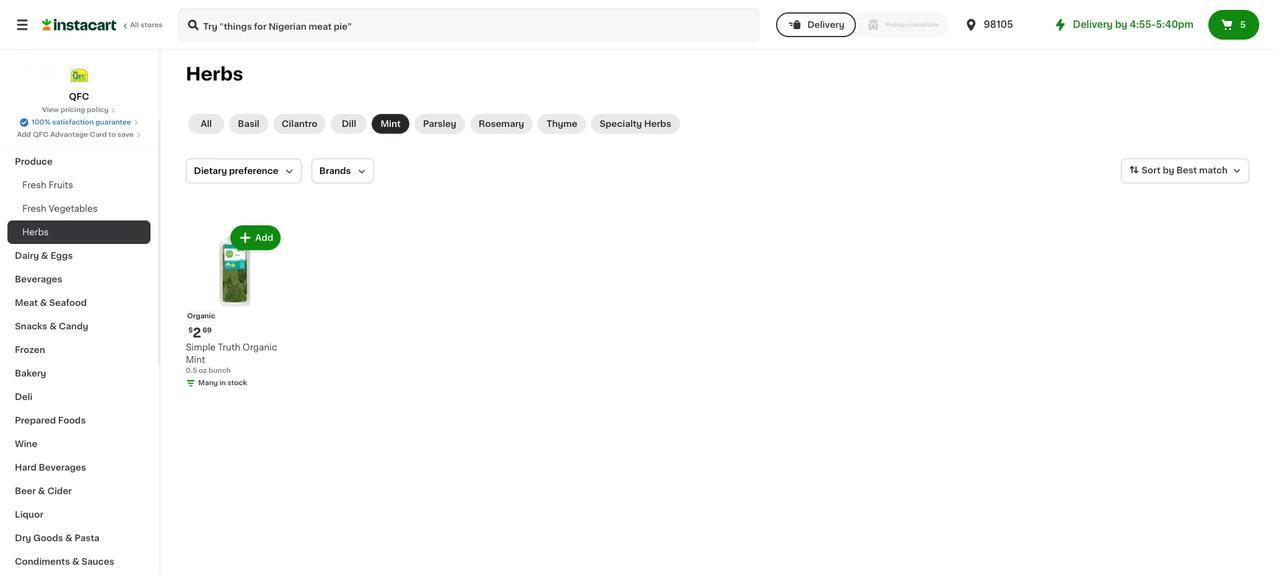 Task type: vqa. For each thing, say whether or not it's contained in the screenshot.
Sort by
yes



Task type: describe. For each thing, give the bounding box(es) containing it.
qfc inside "link"
[[33, 131, 49, 138]]

truth
[[218, 343, 240, 352]]

beverages inside hard beverages link
[[39, 463, 86, 472]]

1 horizontal spatial mint
[[381, 120, 401, 128]]

Best match Sort by field
[[1121, 159, 1250, 183]]

recipes link
[[7, 103, 151, 126]]

it
[[54, 42, 60, 50]]

buy
[[35, 42, 52, 50]]

delivery by 4:55-5:40pm
[[1073, 20, 1194, 29]]

meat
[[15, 299, 38, 307]]

frozen
[[15, 346, 45, 354]]

100% satisfaction guarantee button
[[19, 115, 139, 128]]

5:40pm
[[1156, 20, 1194, 29]]

delivery by 4:55-5:40pm link
[[1053, 17, 1194, 32]]

rosemary link
[[470, 114, 533, 134]]

fresh vegetables link
[[7, 197, 151, 221]]

wine link
[[7, 432, 151, 456]]

rosemary
[[479, 120, 524, 128]]

seafood
[[49, 299, 87, 307]]

parsley
[[423, 120, 456, 128]]

& for meat
[[40, 299, 47, 307]]

sort by
[[1142, 166, 1175, 175]]

satisfaction
[[52, 119, 94, 126]]

snacks
[[15, 322, 47, 331]]

prepared
[[15, 416, 56, 425]]

preference
[[229, 167, 278, 175]]

delivery button
[[777, 12, 856, 37]]

dietary
[[194, 167, 227, 175]]

& for beer
[[38, 487, 45, 496]]

to
[[108, 131, 116, 138]]

guarantee
[[95, 119, 131, 126]]

prepared foods link
[[7, 409, 151, 432]]

0.5
[[186, 368, 197, 374]]

dill link
[[331, 114, 367, 134]]

basil link
[[229, 114, 268, 134]]

all stores
[[130, 22, 163, 28]]

vegetables
[[49, 204, 98, 213]]

lists link
[[7, 58, 151, 83]]

bakery link
[[7, 362, 151, 385]]

dairy & eggs link
[[7, 244, 151, 268]]

dietary preference
[[194, 167, 278, 175]]

98105 button
[[964, 7, 1038, 42]]

specialty herbs link
[[591, 114, 680, 134]]

sort
[[1142, 166, 1161, 175]]

dry goods & pasta link
[[7, 527, 151, 550]]

bunch
[[209, 368, 231, 374]]

buy it again
[[35, 42, 87, 50]]

dill
[[342, 120, 356, 128]]

produce
[[15, 157, 53, 166]]

add for add
[[255, 234, 273, 242]]

5 button
[[1209, 10, 1259, 40]]

snacks & candy
[[15, 322, 88, 331]]

beer
[[15, 487, 36, 496]]

1 horizontal spatial herbs
[[186, 65, 243, 83]]

100%
[[32, 119, 50, 126]]

card
[[90, 131, 107, 138]]

fresh vegetables
[[22, 204, 98, 213]]

basil
[[238, 120, 259, 128]]

pricing
[[61, 107, 85, 113]]

0 vertical spatial organic
[[187, 313, 215, 320]]

condiments
[[15, 558, 70, 566]]

best match
[[1177, 166, 1228, 175]]

eggs
[[50, 252, 73, 260]]

best
[[1177, 166, 1197, 175]]

herbs inside the herbs link
[[22, 228, 49, 237]]

by for sort
[[1163, 166, 1175, 175]]

recipes
[[15, 110, 51, 119]]

dietary preference button
[[186, 159, 301, 183]]

save
[[117, 131, 134, 138]]

again
[[63, 42, 87, 50]]

goods
[[33, 534, 63, 543]]

organic inside simple truth organic mint 0.5 oz bunch
[[243, 343, 277, 352]]

advantage
[[50, 131, 88, 138]]

delivery for delivery
[[807, 20, 845, 29]]



Task type: locate. For each thing, give the bounding box(es) containing it.
1 vertical spatial qfc
[[33, 131, 49, 138]]

add qfc advantage card to save link
[[17, 130, 141, 140]]

1 vertical spatial mint
[[186, 356, 205, 364]]

all left basil
[[201, 120, 212, 128]]

beer & cider
[[15, 487, 72, 496]]

cilantro
[[282, 120, 317, 128]]

view pricing policy
[[42, 107, 108, 113]]

condiments & sauces link
[[7, 550, 151, 574]]

0 vertical spatial add
[[17, 131, 31, 138]]

all for all
[[201, 120, 212, 128]]

liquor link
[[7, 503, 151, 527]]

0 vertical spatial mint
[[381, 120, 401, 128]]

add inside button
[[255, 234, 273, 242]]

1 horizontal spatial delivery
[[1073, 20, 1113, 29]]

mint inside simple truth organic mint 0.5 oz bunch
[[186, 356, 205, 364]]

beverages up cider
[[39, 463, 86, 472]]

candy
[[59, 322, 88, 331]]

fresh
[[22, 181, 46, 190], [22, 204, 46, 213]]

0 vertical spatial beverages
[[15, 275, 62, 284]]

fresh for fresh vegetables
[[22, 204, 46, 213]]

0 horizontal spatial organic
[[187, 313, 215, 320]]

condiments & sauces
[[15, 558, 114, 566]]

produce link
[[7, 150, 151, 173]]

None search field
[[177, 7, 760, 42]]

0 vertical spatial all
[[130, 22, 139, 28]]

oz
[[199, 368, 207, 374]]

cider
[[47, 487, 72, 496]]

beverages inside beverages link
[[15, 275, 62, 284]]

& for dairy
[[41, 252, 48, 260]]

many in stock
[[198, 380, 247, 387]]

organic right truth
[[243, 343, 277, 352]]

$
[[188, 327, 193, 334]]

0 vertical spatial qfc
[[69, 92, 89, 101]]

brands
[[319, 167, 351, 175]]

parsley link
[[414, 114, 465, 134]]

match
[[1199, 166, 1228, 175]]

1 vertical spatial organic
[[243, 343, 277, 352]]

1 fresh from the top
[[22, 181, 46, 190]]

by right "sort"
[[1163, 166, 1175, 175]]

delivery inside delivery button
[[807, 20, 845, 29]]

bakery
[[15, 369, 46, 378]]

add inside "link"
[[17, 131, 31, 138]]

& left eggs
[[41, 252, 48, 260]]

fresh down fresh fruits
[[22, 204, 46, 213]]

liquor
[[15, 510, 43, 519]]

0 vertical spatial by
[[1115, 20, 1128, 29]]

& left "candy"
[[49, 322, 57, 331]]

view pricing policy link
[[42, 105, 116, 115]]

qfc logo image
[[67, 64, 91, 88]]

herbs up all link
[[186, 65, 243, 83]]

deli link
[[7, 385, 151, 409]]

0 horizontal spatial add
[[17, 131, 31, 138]]

brands button
[[311, 159, 374, 183]]

0 horizontal spatial mint
[[186, 356, 205, 364]]

organic up 69
[[187, 313, 215, 320]]

1 horizontal spatial organic
[[243, 343, 277, 352]]

0 horizontal spatial qfc
[[33, 131, 49, 138]]

all left 'stores'
[[130, 22, 139, 28]]

mint up 0.5
[[186, 356, 205, 364]]

service type group
[[777, 12, 949, 37]]

0 vertical spatial fresh
[[22, 181, 46, 190]]

$ 2 69
[[188, 327, 212, 340]]

herbs
[[186, 65, 243, 83], [644, 120, 671, 128], [22, 228, 49, 237]]

dairy
[[15, 252, 39, 260]]

stock
[[228, 380, 247, 387]]

prepared foods
[[15, 416, 86, 425]]

2
[[193, 327, 201, 340]]

98105
[[984, 20, 1013, 29]]

fresh fruits link
[[7, 173, 151, 197]]

by for delivery
[[1115, 20, 1128, 29]]

in
[[220, 380, 226, 387]]

add
[[17, 131, 31, 138], [255, 234, 273, 242]]

all for all stores
[[130, 22, 139, 28]]

1 vertical spatial beverages
[[39, 463, 86, 472]]

dry
[[15, 534, 31, 543]]

by inside field
[[1163, 166, 1175, 175]]

buy it again link
[[7, 33, 151, 58]]

thanksgiving link
[[7, 126, 151, 150]]

100% satisfaction guarantee
[[32, 119, 131, 126]]

2 fresh from the top
[[22, 204, 46, 213]]

thyme link
[[538, 114, 586, 134]]

& left sauces
[[72, 558, 79, 566]]

& right beer
[[38, 487, 45, 496]]

1 horizontal spatial by
[[1163, 166, 1175, 175]]

dry goods & pasta
[[15, 534, 100, 543]]

1 vertical spatial all
[[201, 120, 212, 128]]

fresh down produce
[[22, 181, 46, 190]]

1 vertical spatial add
[[255, 234, 273, 242]]

simple truth organic mint 0.5 oz bunch
[[186, 343, 277, 374]]

add qfc advantage card to save
[[17, 131, 134, 138]]

& inside "link"
[[72, 558, 79, 566]]

specialty
[[600, 120, 642, 128]]

add for add qfc advantage card to save
[[17, 131, 31, 138]]

cilantro link
[[273, 114, 326, 134]]

1 horizontal spatial add
[[255, 234, 273, 242]]

qfc link
[[67, 64, 91, 103]]

2 horizontal spatial herbs
[[644, 120, 671, 128]]

deli
[[15, 393, 33, 401]]

by
[[1115, 20, 1128, 29], [1163, 166, 1175, 175]]

1 horizontal spatial all
[[201, 120, 212, 128]]

simple
[[186, 343, 216, 352]]

dairy & eggs
[[15, 252, 73, 260]]

beer & cider link
[[7, 480, 151, 503]]

1 vertical spatial fresh
[[22, 204, 46, 213]]

0 horizontal spatial herbs
[[22, 228, 49, 237]]

herbs link
[[7, 221, 151, 244]]

many
[[198, 380, 218, 387]]

& right meat
[[40, 299, 47, 307]]

Search field
[[178, 9, 759, 41]]

all
[[130, 22, 139, 28], [201, 120, 212, 128]]

all inside 'link'
[[130, 22, 139, 28]]

foods
[[58, 416, 86, 425]]

fruits
[[49, 181, 73, 190]]

all stores link
[[42, 7, 164, 42]]

0 horizontal spatial delivery
[[807, 20, 845, 29]]

2 vertical spatial herbs
[[22, 228, 49, 237]]

all link
[[188, 114, 224, 134]]

specialty herbs
[[600, 120, 671, 128]]

& for snacks
[[49, 322, 57, 331]]

mint right dill link
[[381, 120, 401, 128]]

&
[[41, 252, 48, 260], [40, 299, 47, 307], [49, 322, 57, 331], [38, 487, 45, 496], [65, 534, 72, 543], [72, 558, 79, 566]]

herbs inside specialty herbs link
[[644, 120, 671, 128]]

frozen link
[[7, 338, 151, 362]]

1 vertical spatial herbs
[[644, 120, 671, 128]]

delivery inside delivery by 4:55-5:40pm link
[[1073, 20, 1113, 29]]

view
[[42, 107, 59, 113]]

delivery for delivery by 4:55-5:40pm
[[1073, 20, 1113, 29]]

beverages link
[[7, 268, 151, 291]]

by left 4:55- on the top right of page
[[1115, 20, 1128, 29]]

snacks & candy link
[[7, 315, 151, 338]]

herbs up dairy & eggs
[[22, 228, 49, 237]]

policy
[[87, 107, 108, 113]]

beverages down dairy & eggs
[[15, 275, 62, 284]]

instacart logo image
[[42, 17, 116, 32]]

1 vertical spatial by
[[1163, 166, 1175, 175]]

thyme
[[547, 120, 578, 128]]

qfc down 100%
[[33, 131, 49, 138]]

product group
[[186, 223, 283, 391]]

meat & seafood link
[[7, 291, 151, 315]]

5
[[1240, 20, 1246, 29]]

1 horizontal spatial qfc
[[69, 92, 89, 101]]

wine
[[15, 440, 37, 449]]

lists
[[35, 66, 56, 75]]

fresh for fresh fruits
[[22, 181, 46, 190]]

& left pasta
[[65, 534, 72, 543]]

4:55-
[[1130, 20, 1156, 29]]

& for condiments
[[72, 558, 79, 566]]

0 horizontal spatial by
[[1115, 20, 1128, 29]]

mint
[[381, 120, 401, 128], [186, 356, 205, 364]]

herbs right specialty
[[644, 120, 671, 128]]

0 horizontal spatial all
[[130, 22, 139, 28]]

meat & seafood
[[15, 299, 87, 307]]

0 vertical spatial herbs
[[186, 65, 243, 83]]

qfc up view pricing policy link
[[69, 92, 89, 101]]



